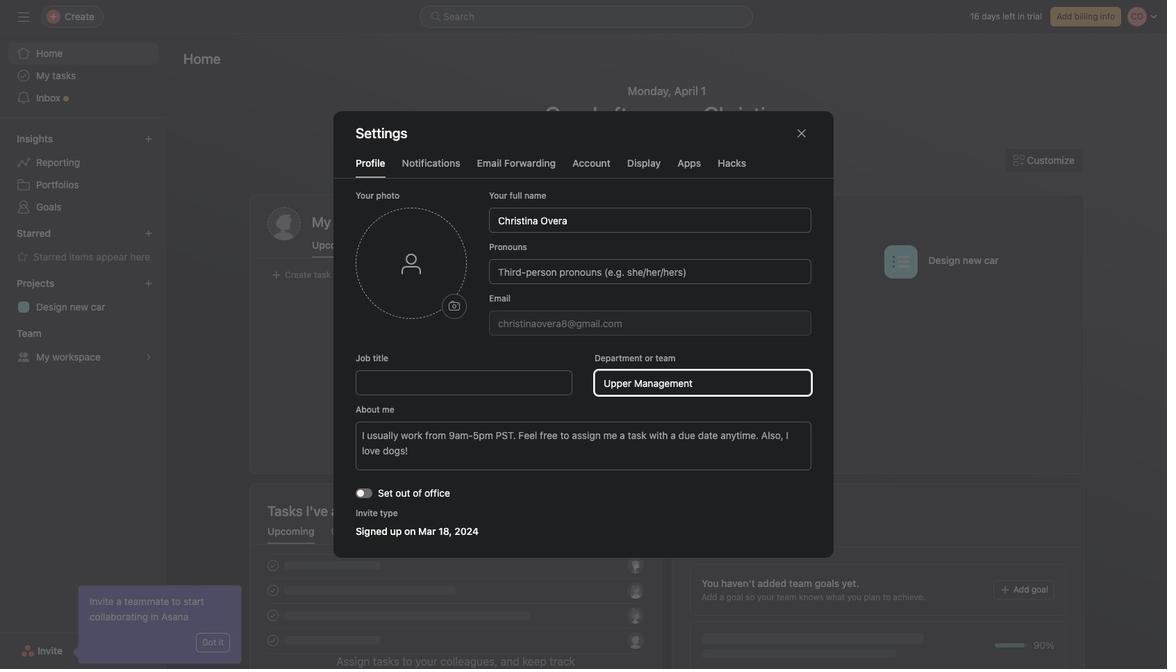 Task type: locate. For each thing, give the bounding box(es) containing it.
add profile photo image
[[268, 207, 301, 241]]

None text field
[[489, 311, 812, 336], [356, 371, 573, 396], [595, 371, 812, 396], [489, 311, 812, 336], [356, 371, 573, 396], [595, 371, 812, 396]]

close this dialog image
[[797, 128, 808, 139]]

list image
[[893, 253, 910, 270]]

insights element
[[0, 127, 167, 221]]

starred element
[[0, 221, 167, 271]]

list box
[[420, 6, 754, 28]]

settings tab list
[[334, 156, 834, 179]]

upload new photo image
[[449, 301, 460, 312]]

hide sidebar image
[[18, 11, 29, 22]]

switch
[[356, 488, 373, 498]]

Third-person pronouns (e.g. she/her/hers) text field
[[489, 259, 812, 284]]

global element
[[0, 34, 167, 117]]

None text field
[[489, 208, 812, 233]]

tooltip
[[74, 586, 241, 664]]

projects element
[[0, 271, 167, 321]]

dialog
[[334, 111, 834, 558]]



Task type: describe. For each thing, give the bounding box(es) containing it.
I usually work from 9am-5pm PST. Feel free to assign me a task with a due date anytime. Also, I love dogs! text field
[[356, 422, 812, 471]]

teams element
[[0, 321, 167, 371]]



Task type: vqa. For each thing, say whether or not it's contained in the screenshot.
Teams element
yes



